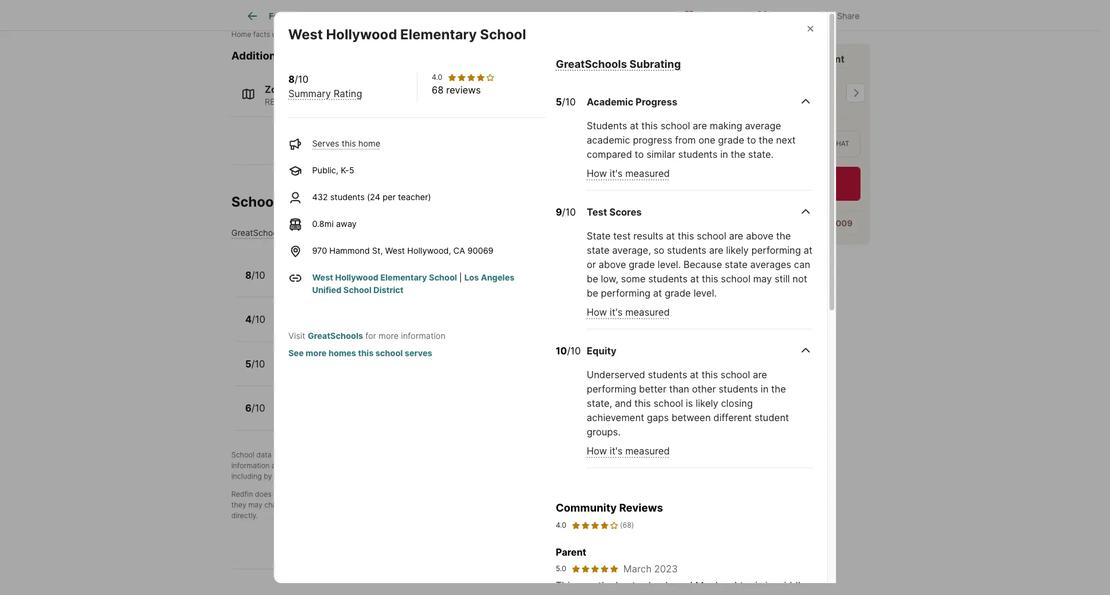 Task type: vqa. For each thing, say whether or not it's contained in the screenshot.
or to the middle
yes



Task type: describe. For each thing, give the bounding box(es) containing it.
progress
[[636, 96, 678, 108]]

0 horizontal spatial not
[[274, 490, 285, 499]]

to inside school service boundaries are intended to be used as a reference only; they may change and are not
[[554, 490, 561, 499]]

9
[[556, 206, 562, 218]]

greatschools up homes
[[308, 331, 363, 341]]

march
[[624, 563, 652, 575]]

/10 inside '8 /10 summary rating'
[[295, 73, 309, 85]]

school down reference
[[593, 501, 615, 509]]

how for students at this school are making average academic progress from one grade to the next compared to similar students in the state.
[[587, 168, 608, 180]]

the down average
[[759, 134, 774, 146]]

elementary for west hollywood elementary school
[[401, 26, 477, 43]]

verify
[[436, 501, 455, 509]]

the inside guaranteed to be accurate. to verify school enrollment eligibility, contact the school district directly.
[[580, 501, 591, 509]]

may inside state test results at this school are above the state average, so students are likely performing at or above grade level.  because state averages can be low, some students at this school may still not be performing at grade level.
[[754, 273, 773, 285]]

2 horizontal spatial by
[[313, 450, 321, 459]]

see more homes this school serves link
[[289, 348, 433, 358]]

high
[[346, 353, 367, 365]]

it's for students at this school are making average academic progress from one grade to the next compared to similar students in the state.
[[610, 168, 623, 180]]

school up gaps at the right bottom of the page
[[654, 398, 684, 410]]

students up than
[[648, 369, 688, 381]]

ca
[[454, 246, 465, 256]]

overview
[[316, 11, 354, 21]]

students up closing
[[719, 383, 759, 395]]

service
[[443, 490, 468, 499]]

guaranteed to be accurate. to verify school enrollment eligibility, contact the school district directly.
[[232, 501, 641, 520]]

&
[[490, 11, 496, 21]]

greatschools up 'academic'
[[556, 58, 627, 70]]

schools tab
[[553, 2, 614, 30]]

8 for 8 /10
[[245, 269, 252, 281]]

hollywood,
[[408, 246, 451, 256]]

guarantee
[[325, 490, 360, 499]]

8 for 8 /10 summary rating
[[289, 73, 295, 85]]

permitted:
[[320, 96, 360, 106]]

used
[[574, 490, 590, 499]]

432
[[312, 192, 328, 202]]

zoning re11-1-hcr | permitted: single-family, multi-family, adu, commercial
[[265, 83, 542, 106]]

serves inside "west hollywood elementary school public, k-5 • serves this home • 0.8mi"
[[330, 277, 357, 287]]

greatschools subrating link
[[556, 58, 681, 70]]

elementary for west hollywood elementary school public, k-5 • serves this home • 0.8mi
[[357, 264, 410, 276]]

provided
[[281, 450, 311, 459]]

west right st, at the left top of page
[[385, 246, 405, 256]]

next
[[777, 134, 796, 146]]

1 vertical spatial rating 4.0 out of 5 element
[[572, 520, 619, 531]]

are up because
[[710, 245, 724, 257]]

k- inside "west hollywood elementary school public, k-5 • serves this home • 0.8mi"
[[307, 277, 316, 287]]

progress
[[633, 134, 673, 146]]

los angeles unified school district
[[312, 272, 515, 295]]

at inside button
[[795, 186, 802, 195]]

home inside the west hollywood elementary school dialog
[[359, 138, 381, 148]]

school down test scores dropdown button
[[697, 230, 727, 242]]

home inside "west hollywood elementary school public, k-5 • serves this home • 0.8mi"
[[376, 277, 398, 287]]

results
[[634, 230, 664, 242]]

greatschools up step,
[[323, 450, 369, 459]]

away
[[336, 219, 357, 229]]

hammond
[[330, 246, 370, 256]]

school left data
[[232, 450, 255, 459]]

scores
[[610, 206, 642, 218]]

state.
[[749, 149, 774, 161]]

0.8mi inside the west hollywood elementary school dialog
[[312, 219, 334, 229]]

this inside "this was the best school ever! my daughter is in middle school now but misses this school so much. she starte"
[[661, 594, 678, 595]]

sale & tax history tab
[[457, 2, 553, 30]]

0 horizontal spatial redfin
[[232, 490, 253, 499]]

/10 up 4
[[252, 269, 265, 281]]

to
[[426, 501, 434, 509]]

8 /10
[[245, 269, 265, 281]]

this down visit greatschools for more information on the bottom
[[358, 348, 374, 358]]

90069
[[468, 246, 494, 256]]

state,
[[587, 398, 613, 410]]

0 horizontal spatial above
[[599, 259, 627, 271]]

test scores button
[[587, 196, 813, 229]]

tour via video chat
[[777, 139, 850, 147]]

desired
[[547, 461, 572, 470]]

but
[[610, 594, 625, 595]]

tour for tour in person
[[702, 139, 720, 147]]

greatschools inside , a nonprofit organization. redfin recommends buyers and renters use greatschools information and ratings as a
[[606, 450, 652, 459]]

1 horizontal spatial schools
[[574, 461, 600, 470]]

greatschools link
[[308, 331, 363, 341]]

1 vertical spatial more
[[306, 348, 327, 358]]

this
[[556, 580, 575, 592]]

students right "some"
[[649, 273, 688, 285]]

rating inside '8 /10 summary rating'
[[334, 88, 362, 100]]

agent
[[818, 52, 845, 64]]

visiting
[[327, 472, 351, 481]]

measured for likely
[[626, 445, 670, 457]]

school service boundaries are intended to be used as a reference only; they may change and are not
[[232, 490, 658, 509]]

0 vertical spatial more
[[379, 331, 399, 341]]

the down person
[[731, 149, 746, 161]]

hcr
[[295, 96, 312, 106]]

school up misses
[[639, 580, 668, 592]]

1 vertical spatial state
[[725, 259, 748, 271]]

this down test scores dropdown button
[[678, 230, 695, 242]]

this up other
[[702, 369, 718, 381]]

greatschools up 8 /10 in the top left of the page
[[232, 228, 284, 238]]

at inside "students at this school are making average academic progress from one grade to the next compared to similar students in the state."
[[630, 120, 639, 132]]

so inside state test results at this school are above the state average, so students are likely performing at or above grade level.  because state averages can be low, some students at this school may still not be performing at grade level.
[[654, 245, 665, 257]]

reviews
[[447, 84, 481, 96]]

west hollywood elementary school link
[[312, 272, 457, 282]]

a right with
[[740, 52, 745, 64]]

how for state test results at this school are above the state average, so students are likely performing at or above grade level.  because state averages can be low, some students at this school may still not be performing at grade level.
[[587, 307, 608, 319]]

it's for underserved students at this school are performing better than other students in the state, and this school is likely closing achievement gaps between different student groups.
[[610, 445, 623, 457]]

measured for students
[[626, 168, 670, 180]]

west hollywood elementary school element
[[288, 12, 541, 43]]

not inside school service boundaries are intended to be used as a reference only; they may change and are not
[[319, 501, 330, 509]]

does
[[255, 490, 272, 499]]

1 vertical spatial performing
[[601, 288, 651, 299]]

the inside first step, and conduct their own investigation to determine their desired schools or school districts, including by contacting and visiting the schools themselves.
[[353, 472, 364, 481]]

west hollywood elementary school |
[[312, 272, 465, 282]]

gaps
[[647, 412, 669, 424]]

adu,
[[473, 96, 493, 106]]

68
[[432, 84, 444, 96]]

1 horizontal spatial above
[[747, 230, 774, 242]]

1 vertical spatial schools
[[232, 194, 285, 210]]

low,
[[601, 273, 619, 285]]

in inside "this was the best school ever! my daughter is in middle school now but misses this school so much. she starte"
[[766, 580, 774, 592]]

/10 left equity
[[567, 345, 581, 357]]

hollywood for west hollywood elementary school public, k-5 • serves this home • 0.8mi
[[305, 264, 354, 276]]

public, inside "west hollywood elementary school public, k-5 • serves this home • 0.8mi"
[[279, 277, 305, 287]]

determine
[[493, 461, 528, 470]]

contacting
[[274, 472, 310, 481]]

| for zoning
[[314, 96, 317, 106]]

10 /10
[[556, 345, 581, 357]]

teacher)
[[398, 192, 431, 202]]

this up 'public, k-5' on the left top
[[342, 138, 356, 148]]

see more homes this school serves
[[289, 348, 433, 358]]

1 horizontal spatial by
[[302, 30, 311, 39]]

students inside "students at this school are making average academic progress from one grade to the next compared to similar students in the state."
[[679, 149, 718, 161]]

and up "contacting"
[[272, 461, 284, 470]]

is inside underserved students at this school are performing better than other students in the state, and this school is likely closing achievement gaps between different student groups.
[[686, 398, 694, 410]]

school inside school service boundaries are intended to be used as a reference only; they may change and are not
[[418, 490, 441, 499]]

schools inside "tab"
[[567, 11, 600, 21]]

school for fairfax senior high school
[[370, 353, 402, 365]]

boundaries
[[470, 490, 508, 499]]

/10 left 'academic'
[[562, 96, 576, 108]]

redfin does not endorse or guarantee this information.
[[232, 490, 416, 499]]

4
[[245, 314, 252, 325]]

share button
[[811, 3, 870, 27]]

the inside state test results at this school are above the state average, so students are likely performing at or above grade level.  because state averages can be low, some students at this school may still not be performing at grade level.
[[777, 230, 791, 242]]

0 horizontal spatial is
[[274, 450, 279, 459]]

a left first
[[322, 461, 326, 470]]

0 vertical spatial 2023
[[403, 30, 420, 39]]

students left (24
[[330, 192, 365, 202]]

with
[[717, 52, 737, 64]]

tab list containing feed
[[232, 0, 623, 30]]

tour for tour with a redfin premier agent
[[693, 52, 715, 64]]

may inside school service boundaries are intended to be used as a reference only; they may change and are not
[[248, 501, 263, 509]]

school for west hollywood elementary school public, k-5 • serves this home • 0.8mi
[[412, 264, 444, 276]]

list box containing tour in person
[[693, 130, 861, 157]]

2 horizontal spatial redfin
[[747, 52, 777, 64]]

elementary for west hollywood elementary school |
[[381, 272, 427, 282]]

school up closing
[[721, 369, 751, 381]]

reviews
[[620, 502, 664, 515]]

x-out
[[773, 10, 796, 21]]

in inside "students at this school are making average academic progress from one grade to the next compared to similar students in the state."
[[721, 149, 729, 161]]

sale
[[471, 11, 488, 21]]

0.8mi inside "west hollywood elementary school public, k-5 • serves this home • 0.8mi"
[[408, 277, 429, 287]]

similar
[[647, 149, 676, 161]]

overview tab
[[303, 2, 367, 30]]

directly.
[[232, 511, 258, 520]]

groups.
[[587, 426, 621, 438]]

school for west hollywood elementary school |
[[429, 272, 457, 282]]

and inside underserved students at this school are performing better than other students in the state, and this school is likely closing achievement gaps between different student groups.
[[615, 398, 632, 410]]

how it's measured for state test results at this school are above the state average, so students are likely performing at or above grade level.  because state averages can be low, some students at this school may still not be performing at grade level.
[[587, 307, 670, 319]]

not inside state test results at this school are above the state average, so students are likely performing at or above grade level.  because state averages can be low, some students at this school may still not be performing at grade level.
[[793, 273, 808, 285]]

hollywood for west hollywood elementary school |
[[335, 272, 379, 282]]

state test results at this school are above the state average, so students are likely performing at or above grade level.  because state averages can be low, some students at this school may still not be performing at grade level.
[[587, 230, 813, 299]]

senior
[[313, 353, 343, 365]]

serves inside the west hollywood elementary school dialog
[[312, 138, 340, 148]]

so inside "this was the best school ever! my daughter is in middle school now but misses this school so much. she starte"
[[713, 594, 723, 595]]

/10 left test
[[562, 206, 576, 218]]

how it's measured link for state test results at this school are above the state average, so students are likely performing at or above grade level.  because state averages can be low, some students at this school may still not be performing at grade level.
[[587, 307, 670, 319]]

summary inside '8 /10 summary rating'
[[289, 88, 331, 100]]

1-
[[287, 96, 295, 106]]

be left low,
[[587, 273, 599, 285]]

school down this
[[556, 594, 586, 595]]

this down better
[[635, 398, 651, 410]]

,
[[369, 450, 371, 459]]

school down service
[[457, 501, 479, 509]]

are down endorse
[[306, 501, 317, 509]]

be inside guaranteed to be accurate. to verify school enrollment eligibility, contact the school district directly.
[[382, 501, 390, 509]]

and up 'redfin does not endorse or guarantee this information.'
[[312, 472, 325, 481]]

much.
[[726, 594, 754, 595]]

step,
[[343, 461, 360, 470]]

a right ,
[[373, 450, 377, 459]]

from
[[676, 134, 696, 146]]

student
[[755, 412, 790, 424]]

1 vertical spatial 5 /10
[[245, 358, 265, 370]]

and down ,
[[362, 461, 374, 470]]

8 /10 summary rating
[[289, 73, 362, 100]]

it's for state test results at this school are above the state average, so students are likely performing at or above grade level.  because state averages can be low, some students at this school may still not be performing at grade level.
[[610, 307, 623, 319]]

2 vertical spatial or
[[316, 490, 323, 499]]

school down because
[[721, 273, 751, 285]]

1 vertical spatial level.
[[694, 288, 717, 299]]

1 horizontal spatial 4.0
[[556, 521, 567, 530]]

misses
[[628, 594, 659, 595]]

my
[[696, 580, 710, 592]]

west for west hollywood elementary school public, k-5 • serves this home • 0.8mi
[[279, 264, 303, 276]]

2 their from the left
[[530, 461, 545, 470]]

are down test scores dropdown button
[[730, 230, 744, 242]]

can
[[795, 259, 811, 271]]

guaranteed
[[332, 501, 371, 509]]

school down "for"
[[376, 348, 403, 358]]

this down because
[[702, 273, 719, 285]]

closing
[[722, 398, 753, 410]]

5 right 'commercial'
[[556, 96, 562, 108]]

students up because
[[668, 245, 707, 257]]

west for west hollywood elementary school |
[[312, 272, 333, 282]]

angeles
[[481, 272, 515, 282]]

average,
[[613, 245, 651, 257]]

how it's measured link for students at this school are making average academic progress from one grade to the next compared to similar students in the state.
[[587, 168, 670, 180]]

this was the best school ever! my daughter is in middle school now but misses this school so much. she starte
[[556, 580, 812, 595]]

to up state.
[[747, 134, 757, 146]]

community
[[556, 502, 617, 515]]

st,
[[372, 246, 383, 256]]

likely inside state test results at this school are above the state average, so students are likely performing at or above grade level.  because state averages can be low, some students at this school may still not be performing at grade level.
[[727, 245, 749, 257]]



Task type: locate. For each thing, give the bounding box(es) containing it.
1 horizontal spatial 2023
[[655, 563, 678, 575]]

as right ratings
[[312, 461, 319, 470]]

video
[[810, 139, 830, 147]]

(424) 356-0009 link
[[785, 218, 853, 228]]

1 vertical spatial so
[[713, 594, 723, 595]]

to inside guaranteed to be accurate. to verify school enrollment eligibility, contact the school district directly.
[[373, 501, 380, 509]]

above up averages at the top right
[[747, 230, 774, 242]]

(424) 356-0009
[[785, 218, 853, 228]]

school down tax
[[480, 26, 527, 43]]

information up including
[[232, 461, 270, 470]]

1 horizontal spatial 5 /10
[[556, 96, 576, 108]]

k- down 970
[[307, 277, 316, 287]]

school left districts,
[[611, 461, 633, 470]]

0 vertical spatial grade
[[719, 134, 745, 146]]

0 vertical spatial |
[[314, 96, 317, 106]]

school up to
[[418, 490, 441, 499]]

how it's measured down compared
[[587, 168, 670, 180]]

school left los
[[429, 272, 457, 282]]

the down (424)
[[777, 230, 791, 242]]

5 /10
[[556, 96, 576, 108], [245, 358, 265, 370]]

public, inside the west hollywood elementary school dialog
[[312, 165, 339, 175]]

0 vertical spatial rating 4.0 out of 5 element
[[447, 73, 495, 82]]

likely inside underserved students at this school are performing better than other students in the state, and this school is likely closing achievement gaps between different student groups.
[[696, 398, 719, 410]]

2023 right "20,"
[[403, 30, 420, 39]]

1 horizontal spatial or
[[587, 259, 596, 271]]

68 reviews
[[432, 84, 481, 96]]

how down low,
[[587, 307, 608, 319]]

2 vertical spatial it's
[[610, 445, 623, 457]]

middle
[[776, 580, 807, 592]]

students down one
[[679, 149, 718, 161]]

information inside the west hollywood elementary school dialog
[[401, 331, 446, 341]]

0 vertical spatial level.
[[658, 259, 681, 271]]

by left "county"
[[302, 30, 311, 39]]

6 /10
[[245, 402, 265, 414]]

information inside , a nonprofit organization. redfin recommends buyers and renters use greatschools information and ratings as a
[[232, 461, 270, 470]]

state right because
[[725, 259, 748, 271]]

measured for above
[[626, 307, 670, 319]]

so down results on the top
[[654, 245, 665, 257]]

2 vertical spatial how it's measured link
[[587, 445, 670, 457]]

/10 down 8 /10 in the top left of the page
[[252, 314, 266, 325]]

this inside "students at this school are making average academic progress from one grade to the next compared to similar students in the state."
[[642, 120, 658, 132]]

0 vertical spatial rating
[[334, 88, 362, 100]]

4 /10 public, 6-8 • serves this home • 3.1mi
[[245, 314, 428, 332]]

0 vertical spatial redfin
[[747, 52, 777, 64]]

hollywood down overview
[[326, 26, 397, 43]]

next
[[722, 186, 738, 195]]

school for los angeles unified school district
[[344, 285, 372, 295]]

1 horizontal spatial their
[[530, 461, 545, 470]]

1 vertical spatial not
[[274, 490, 285, 499]]

rating up hammond
[[326, 228, 351, 238]]

/10 inside 4 /10 public, 6-8 • serves this home • 3.1mi
[[252, 314, 266, 325]]

west hollywood elementary school dialog
[[274, 12, 837, 595]]

be down state in the top of the page
[[587, 288, 599, 299]]

3 how it's measured from the top
[[587, 445, 670, 457]]

in inside list box
[[722, 139, 729, 147]]

march 2023
[[624, 563, 678, 575]]

| left los
[[460, 272, 462, 282]]

rating 4.0 out of 5 element
[[447, 73, 495, 82], [572, 520, 619, 531]]

1 vertical spatial how it's measured link
[[587, 307, 670, 319]]

is
[[686, 398, 694, 410], [274, 450, 279, 459], [756, 580, 763, 592]]

school down "for"
[[370, 353, 402, 365]]

redfin inside , a nonprofit organization. redfin recommends buyers and renters use greatschools information and ratings as a
[[457, 450, 479, 459]]

8 inside '8 /10 summary rating'
[[289, 73, 295, 85]]

this inside "west hollywood elementary school public, k-5 • serves this home • 0.8mi"
[[360, 277, 374, 287]]

redfin up they
[[232, 490, 253, 499]]

1 vertical spatial schools
[[366, 472, 392, 481]]

2 vertical spatial 8
[[316, 321, 322, 332]]

1 horizontal spatial likely
[[727, 245, 749, 257]]

0 vertical spatial information
[[401, 331, 446, 341]]

different
[[714, 412, 752, 424]]

1 vertical spatial 4.0
[[556, 521, 567, 530]]

the down used
[[580, 501, 591, 509]]

how it's measured link up districts,
[[587, 445, 670, 457]]

serves inside 4 /10 public, 6-8 • serves this home • 3.1mi
[[331, 321, 358, 332]]

3 measured from the top
[[626, 445, 670, 457]]

parent
[[556, 546, 587, 558]]

1 horizontal spatial rating 4.0 out of 5 element
[[572, 520, 619, 531]]

contact
[[552, 501, 578, 509]]

1 vertical spatial how it's measured
[[587, 307, 670, 319]]

performing inside underserved students at this school are performing better than other students in the state, and this school is likely closing achievement gaps between different student groups.
[[587, 383, 637, 395]]

1 vertical spatial 2023
[[655, 563, 678, 575]]

their
[[406, 461, 421, 470], [530, 461, 545, 470]]

grade down because
[[665, 288, 691, 299]]

is up she
[[756, 580, 763, 592]]

1 vertical spatial grade
[[629, 259, 655, 271]]

likely down other
[[696, 398, 719, 410]]

9 /10
[[556, 206, 576, 218]]

the inside underserved students at this school are performing better than other students in the state, and this school is likely closing achievement gaps between different student groups.
[[772, 383, 787, 395]]

27
[[810, 80, 836, 106]]

0 horizontal spatial schools
[[232, 194, 285, 210]]

school
[[480, 26, 527, 43], [412, 264, 444, 276], [429, 272, 457, 282], [344, 285, 372, 295], [370, 353, 402, 365], [232, 450, 255, 459], [418, 490, 441, 499]]

0 vertical spatial how it's measured
[[587, 168, 670, 180]]

0 horizontal spatial |
[[314, 96, 317, 106]]

the up now
[[599, 580, 613, 592]]

in inside underserved students at this school are performing better than other students in the state, and this school is likely closing achievement gaps between different student groups.
[[761, 383, 769, 395]]

1 horizontal spatial level.
[[694, 288, 717, 299]]

above up low,
[[599, 259, 627, 271]]

1 their from the left
[[406, 461, 421, 470]]

2023 inside the west hollywood elementary school dialog
[[655, 563, 678, 575]]

and inside school service boundaries are intended to be used as a reference only; they may change and are not
[[292, 501, 304, 509]]

how down compared
[[587, 168, 608, 180]]

8
[[289, 73, 295, 85], [245, 269, 252, 281], [316, 321, 322, 332]]

0 horizontal spatial 4.0
[[432, 73, 443, 82]]

serves
[[405, 348, 433, 358]]

how for underserved students at this school are performing better than other students in the state, and this school is likely closing achievement gaps between different student groups.
[[587, 445, 608, 457]]

serves up homes
[[331, 321, 358, 332]]

today
[[773, 186, 793, 195]]

visit
[[289, 331, 306, 341]]

2 vertical spatial how
[[587, 445, 608, 457]]

tour for tour via video chat
[[777, 139, 795, 147]]

grade inside "students at this school are making average academic progress from one grade to the next compared to similar students in the state."
[[719, 134, 745, 146]]

are up enrollment
[[510, 490, 520, 499]]

grade up "some"
[[629, 259, 655, 271]]

by inside first step, and conduct their own investigation to determine their desired schools or school districts, including by contacting and visiting the schools themselves.
[[264, 472, 272, 481]]

level.
[[658, 259, 681, 271], [694, 288, 717, 299]]

oct
[[376, 30, 388, 39]]

1 horizontal spatial as
[[592, 490, 600, 499]]

2 family, from the left
[[444, 96, 471, 106]]

school inside los angeles unified school district
[[344, 285, 372, 295]]

themselves.
[[394, 472, 434, 481]]

daughter
[[712, 580, 753, 592]]

elementary down st, at the left top of page
[[357, 264, 410, 276]]

1 how it's measured from the top
[[587, 168, 670, 180]]

2 how it's measured from the top
[[587, 307, 670, 319]]

this up guaranteed on the left of page
[[362, 490, 374, 499]]

history
[[513, 11, 540, 21]]

and up desired
[[552, 450, 564, 459]]

2 vertical spatial public,
[[279, 321, 305, 332]]

1 horizontal spatial redfin
[[457, 450, 479, 459]]

1 how from the top
[[587, 168, 608, 180]]

favorite
[[700, 10, 732, 21]]

first
[[328, 461, 341, 470]]

1 horizontal spatial k-
[[341, 165, 349, 175]]

elementary inside "west hollywood elementary school public, k-5 • serves this home • 0.8mi"
[[357, 264, 410, 276]]

0 horizontal spatial 0.8mi
[[312, 219, 334, 229]]

5 /10 inside the west hollywood elementary school dialog
[[556, 96, 576, 108]]

0 vertical spatial summary
[[289, 88, 331, 100]]

at inside underserved students at this school are performing better than other students in the state, and this school is likely closing achievement gaps between different student groups.
[[690, 369, 699, 381]]

per
[[383, 192, 396, 202]]

| right hcr
[[314, 96, 317, 106]]

tour
[[693, 52, 715, 64], [702, 139, 720, 147], [777, 139, 795, 147]]

0 horizontal spatial family,
[[391, 96, 418, 106]]

2 measured from the top
[[626, 307, 670, 319]]

1 vertical spatial as
[[592, 490, 600, 499]]

0 vertical spatial above
[[747, 230, 774, 242]]

3 how it's measured link from the top
[[587, 445, 670, 457]]

5 down serves this home link
[[349, 165, 354, 175]]

home facts updated by county records on oct 20, 2023 .
[[232, 30, 422, 39]]

2 vertical spatial is
[[756, 580, 763, 592]]

county
[[313, 30, 336, 39]]

1 vertical spatial how
[[587, 307, 608, 319]]

a up 'community reviews'
[[602, 490, 606, 499]]

1 vertical spatial 0.8mi
[[408, 277, 429, 287]]

as inside , a nonprofit organization. redfin recommends buyers and renters use greatschools information and ratings as a
[[312, 461, 319, 470]]

1 vertical spatial summary
[[287, 228, 324, 238]]

in down making
[[722, 139, 729, 147]]

0 vertical spatial 8
[[289, 73, 295, 85]]

are up one
[[693, 120, 708, 132]]

not down 'redfin does not endorse or guarantee this information.'
[[319, 501, 330, 509]]

1 vertical spatial 8
[[245, 269, 252, 281]]

0 horizontal spatial by
[[264, 472, 272, 481]]

achievement
[[587, 412, 645, 424]]

1 family, from the left
[[391, 96, 418, 106]]

1 vertical spatial information
[[232, 461, 270, 470]]

0 horizontal spatial k-
[[307, 277, 316, 287]]

2023 up 'ever!'
[[655, 563, 678, 575]]

schools up "greatschools summary rating"
[[232, 194, 285, 210]]

still
[[775, 273, 790, 285]]

2 horizontal spatial not
[[793, 273, 808, 285]]

conduct
[[376, 461, 404, 470]]

it's down low,
[[610, 307, 623, 319]]

0 vertical spatial so
[[654, 245, 665, 257]]

k- inside the west hollywood elementary school dialog
[[341, 165, 349, 175]]

greatschools summary rating link
[[232, 228, 351, 238]]

1 horizontal spatial family,
[[444, 96, 471, 106]]

0 vertical spatial performing
[[752, 245, 802, 257]]

0 horizontal spatial more
[[306, 348, 327, 358]]

reference
[[608, 490, 640, 499]]

8 inside 4 /10 public, 6-8 • serves this home • 3.1mi
[[316, 321, 322, 332]]

2 horizontal spatial 8
[[316, 321, 322, 332]]

| inside zoning re11-1-hcr | permitted: single-family, multi-family, adu, commercial
[[314, 96, 317, 106]]

are inside "students at this school are making average academic progress from one grade to the next compared to similar students in the state."
[[693, 120, 708, 132]]

a inside school service boundaries are intended to be used as a reference only; they may change and are not
[[602, 490, 606, 499]]

|
[[314, 96, 317, 106], [460, 272, 462, 282]]

2 it's from the top
[[610, 307, 623, 319]]

1 vertical spatial above
[[599, 259, 627, 271]]

3 it's from the top
[[610, 445, 623, 457]]

1 horizontal spatial grade
[[665, 288, 691, 299]]

measured down similar
[[626, 168, 670, 180]]

1 horizontal spatial 0.8mi
[[408, 277, 429, 287]]

2 vertical spatial serves
[[331, 321, 358, 332]]

first step, and conduct their own investigation to determine their desired schools or school districts, including by contacting and visiting the schools themselves.
[[232, 461, 664, 481]]

hollywood inside "west hollywood elementary school public, k-5 • serves this home • 0.8mi"
[[305, 264, 354, 276]]

1 vertical spatial measured
[[626, 307, 670, 319]]

serves
[[312, 138, 340, 148], [330, 277, 357, 287], [331, 321, 358, 332]]

1 horizontal spatial not
[[319, 501, 330, 509]]

is up between at the bottom of the page
[[686, 398, 694, 410]]

in up she
[[766, 580, 774, 592]]

property details tab
[[367, 2, 457, 30]]

0 vertical spatial public,
[[312, 165, 339, 175]]

this up progress
[[642, 120, 658, 132]]

1 horizontal spatial is
[[686, 398, 694, 410]]

redfin right with
[[747, 52, 777, 64]]

it's right use
[[610, 445, 623, 457]]

the inside "this was the best school ever! my daughter is in middle school now but misses this school so much. she starte"
[[599, 580, 613, 592]]

rating 5.0 out of 5 element
[[571, 564, 619, 574]]

0 vertical spatial serves
[[312, 138, 340, 148]]

this down 'ever!'
[[661, 594, 678, 595]]

1 vertical spatial may
[[248, 501, 263, 509]]

re11-
[[265, 96, 287, 106]]

facts
[[253, 30, 270, 39]]

/10 left fairfax at the left of the page
[[251, 358, 265, 370]]

schools right history
[[567, 11, 600, 21]]

organization.
[[411, 450, 455, 459]]

how down groups.
[[587, 445, 608, 457]]

serves down hammond
[[330, 277, 357, 287]]

or inside first step, and conduct their own investigation to determine their desired schools or school districts, including by contacting and visiting the schools themselves.
[[602, 461, 609, 470]]

to down progress
[[635, 149, 644, 161]]

4.0
[[432, 73, 443, 82], [556, 521, 567, 530]]

nonprofit
[[379, 450, 409, 459]]

available:
[[740, 186, 771, 195]]

2 how from the top
[[587, 307, 608, 319]]

0 horizontal spatial so
[[654, 245, 665, 257]]

zoning
[[265, 83, 298, 95]]

/10 up data
[[252, 402, 265, 414]]

west hollywood elementary school
[[288, 26, 527, 43]]

1 vertical spatial serves
[[330, 277, 357, 287]]

2 horizontal spatial grade
[[719, 134, 745, 146]]

are inside underserved students at this school are performing better than other students in the state, and this school is likely closing achievement gaps between different student groups.
[[753, 369, 768, 381]]

tour left with
[[693, 52, 715, 64]]

their down buyers
[[530, 461, 545, 470]]

/10
[[295, 73, 309, 85], [562, 96, 576, 108], [562, 206, 576, 218], [252, 269, 265, 281], [252, 314, 266, 325], [567, 345, 581, 357], [251, 358, 265, 370], [252, 402, 265, 414]]

records
[[338, 30, 364, 39]]

school for west hollywood elementary school
[[480, 26, 527, 43]]

tax
[[498, 11, 510, 21]]

0 vertical spatial likely
[[727, 245, 749, 257]]

hollywood up unified
[[305, 264, 354, 276]]

serves this home
[[312, 138, 381, 148]]

0 vertical spatial schools
[[574, 461, 600, 470]]

public, inside 4 /10 public, 6-8 • serves this home • 3.1mi
[[279, 321, 305, 332]]

5 up 6
[[245, 358, 251, 370]]

list box
[[693, 130, 861, 157]]

this inside 4 /10 public, 6-8 • serves this home • 3.1mi
[[360, 321, 375, 332]]

0 vertical spatial k-
[[341, 165, 349, 175]]

was
[[578, 580, 596, 592]]

in down tour in person
[[721, 149, 729, 161]]

public, left unified
[[279, 277, 305, 287]]

the
[[759, 134, 774, 146], [731, 149, 746, 161], [777, 230, 791, 242], [772, 383, 787, 395], [353, 472, 364, 481], [580, 501, 591, 509], [599, 580, 613, 592]]

2 vertical spatial measured
[[626, 445, 670, 457]]

is inside "this was the best school ever! my daughter is in middle school now but misses this school so much. she starte"
[[756, 580, 763, 592]]

1 horizontal spatial 8
[[289, 73, 295, 85]]

0 vertical spatial by
[[302, 30, 311, 39]]

to up the "contact"
[[554, 490, 561, 499]]

friday
[[810, 105, 831, 113]]

some
[[622, 273, 646, 285]]

5 inside "west hollywood elementary school public, k-5 • serves this home • 0.8mi"
[[316, 277, 321, 287]]

| for west
[[460, 272, 462, 282]]

is right data
[[274, 450, 279, 459]]

tour down making
[[702, 139, 720, 147]]

hollywood for west hollywood elementary school
[[326, 26, 397, 43]]

0 horizontal spatial as
[[312, 461, 319, 470]]

as inside school service boundaries are intended to be used as a reference only; they may change and are not
[[592, 490, 600, 499]]

1 how it's measured link from the top
[[587, 168, 670, 180]]

how it's measured for underserved students at this school are performing better than other students in the state, and this school is likely closing achievement gaps between different student groups.
[[587, 445, 670, 457]]

school inside first step, and conduct their own investigation to determine their desired schools or school districts, including by contacting and visiting the schools themselves.
[[611, 461, 633, 470]]

the down step,
[[353, 472, 364, 481]]

0 vertical spatial measured
[[626, 168, 670, 180]]

0 vertical spatial schools
[[567, 11, 600, 21]]

tour left via
[[777, 139, 795, 147]]

0 horizontal spatial schools
[[366, 472, 392, 481]]

this up see more homes this school serves
[[360, 321, 375, 332]]

elementary
[[401, 26, 477, 43], [357, 264, 410, 276], [381, 272, 427, 282]]

district
[[374, 285, 404, 295]]

information up serves
[[401, 331, 446, 341]]

how it's measured link for underserved students at this school are performing better than other students in the state, and this school is likely closing achievement gaps between different student groups.
[[587, 445, 670, 457]]

0 horizontal spatial their
[[406, 461, 421, 470]]

school inside "students at this school are making average academic progress from one grade to the next compared to similar students in the state."
[[661, 120, 691, 132]]

enrollment
[[481, 501, 517, 509]]

3 how from the top
[[587, 445, 608, 457]]

west for west hollywood elementary school
[[288, 26, 323, 43]]

how it's measured
[[587, 168, 670, 180], [587, 307, 670, 319], [587, 445, 670, 457]]

1 vertical spatial rating
[[326, 228, 351, 238]]

home inside 4 /10 public, 6-8 • serves this home • 3.1mi
[[377, 321, 399, 332]]

next available: today at 4:30 pm
[[722, 186, 832, 195]]

west
[[288, 26, 323, 43], [385, 246, 405, 256], [279, 264, 303, 276], [312, 272, 333, 282]]

1 it's from the top
[[610, 168, 623, 180]]

or down use
[[602, 461, 609, 470]]

8 up 4
[[245, 269, 252, 281]]

public, left the 6-
[[279, 321, 305, 332]]

2 vertical spatial how it's measured
[[587, 445, 670, 457]]

None button
[[701, 67, 748, 118], [753, 67, 801, 118], [806, 67, 854, 118], [701, 67, 748, 118], [753, 67, 801, 118], [806, 67, 854, 118]]

5.0
[[556, 564, 567, 573]]

greatschools subrating
[[556, 58, 681, 70]]

students at this school are making average academic progress from one grade to the next compared to similar students in the state.
[[587, 120, 796, 161]]

5 /10 left 'academic'
[[556, 96, 576, 108]]

0 horizontal spatial rating 4.0 out of 5 element
[[447, 73, 495, 82]]

rating 4.0 out of 5 element down community
[[572, 520, 619, 531]]

level. down because
[[694, 288, 717, 299]]

1 vertical spatial |
[[460, 272, 462, 282]]

renters
[[566, 450, 590, 459]]

tab list
[[232, 0, 623, 30]]

1 vertical spatial home
[[376, 277, 398, 287]]

5
[[556, 96, 562, 108], [349, 165, 354, 175], [316, 277, 321, 287], [245, 358, 251, 370]]

west up unified
[[312, 272, 333, 282]]

2 vertical spatial grade
[[665, 288, 691, 299]]

additional
[[232, 50, 285, 62]]

be inside school service boundaries are intended to be used as a reference only; they may change and are not
[[563, 490, 572, 499]]

0 horizontal spatial information
[[232, 461, 270, 470]]

students
[[679, 149, 718, 161], [330, 192, 365, 202], [668, 245, 707, 257], [649, 273, 688, 285], [648, 369, 688, 381], [719, 383, 759, 395]]

1 vertical spatial redfin
[[457, 450, 479, 459]]

be up the "contact"
[[563, 490, 572, 499]]

0 vertical spatial state
[[587, 245, 610, 257]]

or inside state test results at this school are above the state average, so students are likely performing at or above grade level.  because state averages can be low, some students at this school may still not be performing at grade level.
[[587, 259, 596, 271]]

making
[[710, 120, 743, 132]]

west inside "west hollywood elementary school public, k-5 • serves this home • 0.8mi"
[[279, 264, 303, 276]]

| inside the west hollywood elementary school dialog
[[460, 272, 462, 282]]

1 horizontal spatial schools
[[567, 11, 600, 21]]

state
[[587, 230, 611, 242]]

may down does
[[248, 501, 263, 509]]

rating left single-
[[334, 88, 362, 100]]

in
[[722, 139, 729, 147], [721, 149, 729, 161], [761, 383, 769, 395], [766, 580, 774, 592]]

one
[[699, 134, 716, 146]]

1 horizontal spatial |
[[460, 272, 462, 282]]

0 horizontal spatial grade
[[629, 259, 655, 271]]

or down state in the top of the page
[[587, 259, 596, 271]]

2 how it's measured link from the top
[[587, 307, 670, 319]]

family, down 68 reviews
[[444, 96, 471, 106]]

performing down underserved
[[587, 383, 637, 395]]

grade
[[719, 134, 745, 146], [629, 259, 655, 271], [665, 288, 691, 299]]

0009
[[831, 218, 853, 228]]

5 /10 left fairfax at the left of the page
[[245, 358, 265, 370]]

home
[[359, 138, 381, 148], [376, 277, 398, 287], [377, 321, 399, 332]]

school down my
[[680, 594, 710, 595]]

next image
[[847, 83, 866, 102]]

1 horizontal spatial so
[[713, 594, 723, 595]]

0 vertical spatial or
[[587, 259, 596, 271]]

how it's measured link down "some"
[[587, 307, 670, 319]]

to inside first step, and conduct their own investigation to determine their desired schools or school districts, including by contacting and visiting the schools themselves.
[[484, 461, 491, 470]]

resources
[[288, 50, 340, 62]]

school inside "west hollywood elementary school public, k-5 • serves this home • 0.8mi"
[[412, 264, 444, 276]]

1 measured from the top
[[626, 168, 670, 180]]

20,
[[390, 30, 401, 39]]

how it's measured for students at this school are making average academic progress from one grade to the next compared to similar students in the state.
[[587, 168, 670, 180]]

on
[[366, 30, 374, 39]]

commercial
[[496, 96, 542, 106]]

the up student
[[772, 383, 787, 395]]

for
[[366, 331, 377, 341]]

performing
[[752, 245, 802, 257], [601, 288, 651, 299], [587, 383, 637, 395]]



